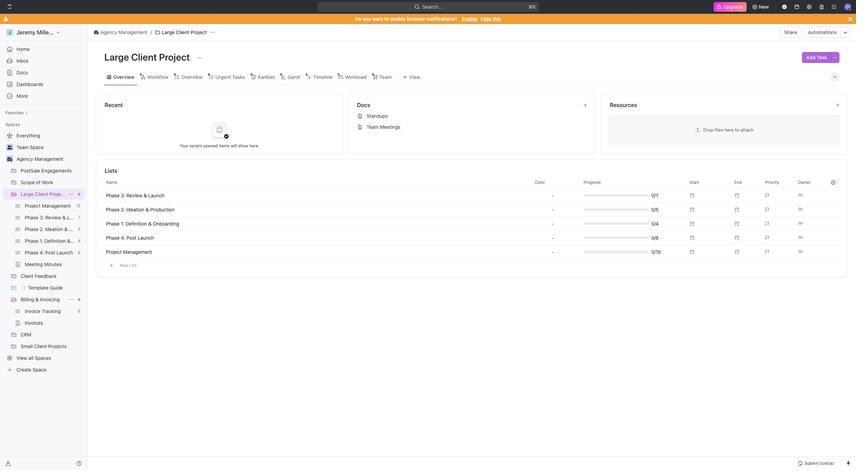 Task type: locate. For each thing, give the bounding box(es) containing it.
management down team space link
[[34, 156, 63, 162]]

invoice
[[25, 308, 40, 314]]

3: inside tree
[[40, 215, 44, 220]]

dropdown menu image
[[552, 221, 555, 226], [552, 249, 555, 255]]

recent
[[105, 102, 123, 108]]

1 horizontal spatial agency
[[101, 29, 117, 35]]

phase 3: review & launch
[[106, 192, 165, 198], [25, 215, 83, 220]]

project management link down scope of work link
[[25, 200, 73, 211]]

project management link up new list
[[106, 249, 152, 255]]

view button
[[401, 72, 423, 82]]

agency management link left "/"
[[92, 28, 149, 37]]

1 vertical spatial 2:
[[40, 226, 44, 232]]

client feedback
[[21, 273, 57, 279]]

0 horizontal spatial phase 4: post launch
[[25, 250, 73, 256]]

0 vertical spatial phase 2: ideation & production link
[[106, 206, 175, 212]]

2 vertical spatial large client project
[[21, 191, 66, 197]]

0 horizontal spatial review
[[45, 215, 61, 220]]

spaces down favorites
[[6, 122, 20, 127]]

4: inside tree
[[40, 250, 44, 256]]

0 horizontal spatial 2:
[[40, 226, 44, 232]]

1 horizontal spatial phase 3: review & launch link
[[106, 192, 165, 198]]

phase 3: review & launch inside tree
[[25, 215, 83, 220]]

6 down 4
[[78, 250, 81, 255]]

1 vertical spatial phase 4: post launch link
[[25, 247, 75, 258]]

team
[[380, 74, 392, 80], [367, 124, 379, 130], [17, 144, 29, 150]]

business time image down user group icon
[[7, 157, 12, 161]]

invoices
[[25, 320, 43, 326]]

0/5
[[652, 206, 659, 212]]

phase 4: post launch link up 'minutes'
[[25, 247, 75, 258]]

1 vertical spatial agency management link
[[17, 154, 83, 165]]

large inside tree
[[21, 191, 34, 197]]

dashboards
[[17, 81, 43, 87]]

team inside tree
[[17, 144, 29, 150]]

jm button
[[843, 1, 854, 12]]

template
[[28, 285, 49, 291]]

business time image
[[94, 31, 99, 34], [7, 157, 12, 161]]

postsale engagements link
[[21, 165, 83, 176]]

0 horizontal spatial 1:
[[40, 238, 43, 244]]

space
[[30, 144, 44, 150], [33, 367, 46, 373]]

1 dropdown menu image from the top
[[552, 193, 555, 198]]

phase 3: review & launch down '15' on the left of page
[[25, 215, 83, 220]]

0 horizontal spatial new
[[120, 263, 128, 268]]

0 vertical spatial view
[[410, 74, 421, 80]]

0 vertical spatial 3:
[[121, 192, 125, 198]]

view all spaces
[[17, 355, 51, 361]]

recent
[[190, 143, 202, 148]]

agency management left "/"
[[101, 29, 148, 35]]

overview link left 'urgent'
[[180, 72, 203, 82]]

dropdown menu image for 0/5
[[552, 207, 555, 212]]

2 vertical spatial team
[[17, 144, 29, 150]]

1 vertical spatial view
[[17, 355, 27, 361]]

team space link
[[17, 142, 83, 153]]

space for create space
[[33, 367, 46, 373]]

2 dropdown menu image from the top
[[552, 207, 555, 212]]

1 horizontal spatial post
[[127, 235, 137, 241]]

overview link up recent
[[112, 72, 135, 82]]

work
[[42, 179, 53, 185]]

1 vertical spatial large client project
[[104, 51, 192, 63]]

to right want
[[385, 16, 389, 22]]

spaces inside tree
[[35, 355, 51, 361]]

0 vertical spatial team
[[380, 74, 392, 80]]

0 horizontal spatial post
[[45, 250, 55, 256]]

agency management inside tree
[[17, 156, 63, 162]]

1 vertical spatial agency
[[17, 156, 33, 162]]

management
[[118, 29, 148, 35], [34, 156, 63, 162], [42, 203, 71, 209], [123, 249, 152, 255]]

team down standups
[[367, 124, 379, 130]]

phase 4: post launch up new list
[[106, 235, 154, 241]]

production inside tree
[[69, 226, 93, 232]]

invoice tracking
[[25, 308, 61, 314]]

0 vertical spatial phase 1: definition & onboarding
[[106, 221, 179, 226]]

new left list
[[120, 263, 128, 268]]

1 dropdown menu image from the top
[[552, 221, 555, 226]]

0 vertical spatial 1:
[[121, 221, 125, 226]]

1 vertical spatial project management link
[[106, 249, 152, 255]]

0 horizontal spatial onboarding
[[72, 238, 98, 244]]

project management
[[25, 203, 71, 209], [106, 249, 152, 255]]

1 horizontal spatial 4:
[[121, 235, 125, 241]]

large client project up workflow link
[[104, 51, 192, 63]]

0 vertical spatial review
[[127, 192, 142, 198]]

0 horizontal spatial phase 4: post launch link
[[25, 247, 75, 258]]

timeline link
[[312, 72, 333, 82]]

urgent tasks
[[216, 74, 245, 80]]

dropdown menu image for 0/6
[[552, 235, 555, 241]]

new for new list
[[120, 263, 128, 268]]

1 horizontal spatial phase 2: ideation & production
[[106, 206, 175, 212]]

projects
[[48, 343, 66, 349]]

automations button
[[805, 27, 841, 38]]

show
[[238, 143, 249, 148]]

user group image
[[7, 145, 12, 149]]

postsale
[[21, 168, 40, 174]]

docs up standups
[[357, 102, 371, 108]]

tree inside sidebar navigation
[[3, 130, 98, 375]]

spaces down small client projects
[[35, 355, 51, 361]]

view right team link
[[410, 74, 421, 80]]

home link
[[3, 44, 85, 55]]

1 horizontal spatial to
[[736, 127, 740, 132]]

0 horizontal spatial overview link
[[112, 72, 135, 82]]

0 vertical spatial spaces
[[6, 122, 20, 127]]

0 vertical spatial 4:
[[121, 235, 125, 241]]

0 horizontal spatial agency
[[17, 156, 33, 162]]

agency management link down team space link
[[17, 154, 83, 165]]

new for new
[[760, 4, 770, 10]]

1 horizontal spatial 1:
[[121, 221, 125, 226]]

0 vertical spatial phase 4: post launch link
[[106, 235, 154, 241]]

docs
[[17, 70, 28, 75], [357, 102, 371, 108]]

attach
[[741, 127, 754, 132]]

1 horizontal spatial view
[[410, 74, 421, 80]]

1 horizontal spatial business time image
[[94, 31, 99, 34]]

0 horizontal spatial large
[[21, 191, 34, 197]]

view for view all spaces
[[17, 355, 27, 361]]

project management up new list
[[106, 249, 152, 255]]

1 horizontal spatial phase 1: definition & onboarding
[[106, 221, 179, 226]]

0 vertical spatial phase 3: review & launch
[[106, 192, 165, 198]]

onboarding
[[153, 221, 179, 226], [72, 238, 98, 244]]

view inside button
[[410, 74, 421, 80]]

2 horizontal spatial team
[[380, 74, 392, 80]]

client down of
[[35, 191, 48, 197]]

0 horizontal spatial to
[[385, 16, 389, 22]]

✨ template guide
[[21, 285, 63, 291]]

1 horizontal spatial large
[[104, 51, 129, 63]]

project management inside tree
[[25, 203, 71, 209]]

0 vertical spatial business time image
[[94, 31, 99, 34]]

space inside team space link
[[30, 144, 44, 150]]

ideation
[[126, 206, 144, 212], [45, 226, 63, 232]]

client up ✨ at the bottom
[[21, 273, 34, 279]]

1 horizontal spatial project management link
[[106, 249, 152, 255]]

tree containing everything
[[3, 130, 98, 375]]

phase 2: ideation & production inside tree
[[25, 226, 93, 232]]

0 horizontal spatial ideation
[[45, 226, 63, 232]]

start button
[[686, 177, 731, 188]]

1 vertical spatial phase 1: definition & onboarding
[[25, 238, 98, 244]]

enable
[[462, 16, 478, 22]]

3 dropdown menu image from the top
[[552, 235, 555, 241]]

1 vertical spatial to
[[736, 127, 740, 132]]

team for team space
[[17, 144, 29, 150]]

client up view all spaces link
[[34, 343, 47, 349]]

2 dropdown menu image from the top
[[552, 249, 555, 255]]

phase 2: ideation & production link
[[106, 206, 175, 212], [25, 224, 93, 235]]

4: up new list
[[121, 235, 125, 241]]

inbox
[[17, 58, 29, 64]]

0 vertical spatial phase 2: ideation & production
[[106, 206, 175, 212]]

business time image right workspace on the top of page
[[94, 31, 99, 34]]

2 vertical spatial dropdown menu image
[[552, 235, 555, 241]]

6 up invoices link
[[78, 309, 81, 314]]

phase 3: review & launch link down '15' on the left of page
[[25, 212, 83, 223]]

owner
[[799, 180, 811, 185]]

view inside tree
[[17, 355, 27, 361]]

to
[[385, 16, 389, 22], [736, 127, 740, 132]]

phase 4: post launch up 'minutes'
[[25, 250, 73, 256]]

large client project link
[[153, 28, 209, 37], [21, 189, 66, 200]]

small
[[21, 343, 33, 349]]

tree
[[3, 130, 98, 375]]

to right here
[[736, 127, 740, 132]]

business time image inside agency management link
[[94, 31, 99, 34]]

1 vertical spatial 3:
[[40, 215, 44, 220]]

large client project
[[162, 29, 207, 35], [104, 51, 192, 63], [21, 191, 66, 197]]

1 horizontal spatial agency management
[[101, 29, 148, 35]]

will
[[231, 143, 237, 148]]

dropdown menu image for 0/4
[[552, 221, 555, 226]]

sidebar navigation
[[0, 24, 98, 470]]

docs down inbox
[[17, 70, 28, 75]]

15
[[76, 203, 81, 208]]

overview up recent
[[113, 74, 135, 80]]

workflow
[[147, 74, 169, 80]]

dashboards link
[[3, 79, 85, 90]]

1 overview from the left
[[113, 74, 135, 80]]

team left view button
[[380, 74, 392, 80]]

1 vertical spatial dropdown menu image
[[552, 249, 555, 255]]

enable
[[391, 16, 406, 22]]

0 horizontal spatial docs
[[17, 70, 28, 75]]

1 vertical spatial new
[[120, 263, 128, 268]]

1 vertical spatial docs
[[357, 102, 371, 108]]

phase 1: definition & onboarding link
[[106, 221, 179, 226], [25, 236, 98, 247]]

large client project link down work
[[21, 189, 66, 200]]

new
[[760, 4, 770, 10], [120, 263, 128, 268]]

1 horizontal spatial review
[[127, 192, 142, 198]]

1 6 from the top
[[78, 250, 81, 255]]

1 vertical spatial post
[[45, 250, 55, 256]]

0 vertical spatial ideation
[[126, 206, 144, 212]]

large client project link right "/"
[[153, 28, 209, 37]]

1 vertical spatial phase 3: review & launch link
[[25, 212, 83, 223]]

lists
[[105, 168, 117, 174]]

6
[[78, 250, 81, 255], [78, 309, 81, 314]]

2:
[[121, 206, 125, 212], [40, 226, 44, 232]]

0 horizontal spatial 4:
[[40, 250, 44, 256]]

phase 4: post launch link up new list
[[106, 235, 154, 241]]

1 horizontal spatial team
[[367, 124, 379, 130]]

space down 'everything' 'link'
[[30, 144, 44, 150]]

✨
[[21, 285, 27, 291]]

dropdown menu image
[[552, 193, 555, 198], [552, 207, 555, 212], [552, 235, 555, 241]]

billing & invoicing
[[21, 297, 60, 302]]

gantt
[[288, 74, 301, 80]]

agency management up postsale engagements
[[17, 156, 63, 162]]

0/7
[[652, 192, 659, 198]]

0 horizontal spatial phase 2: ideation & production link
[[25, 224, 93, 235]]

view left all
[[17, 355, 27, 361]]

0 horizontal spatial phase 3: review & launch link
[[25, 212, 83, 223]]

no recent items image
[[206, 116, 233, 143]]

team link
[[378, 72, 392, 82]]

spaces
[[6, 122, 20, 127], [35, 355, 51, 361]]

invoices link
[[25, 318, 83, 329]]

post up list
[[127, 235, 137, 241]]

0 vertical spatial 6
[[78, 250, 81, 255]]

0 vertical spatial project management link
[[25, 200, 73, 211]]

dropdown menu image for 0/15
[[552, 249, 555, 255]]

1 horizontal spatial docs
[[357, 102, 371, 108]]

space down view all spaces link
[[33, 367, 46, 373]]

1 horizontal spatial phase 3: review & launch
[[106, 192, 165, 198]]

0 horizontal spatial agency management
[[17, 156, 63, 162]]

phase 1: definition & onboarding
[[106, 221, 179, 226], [25, 238, 98, 244]]

0 vertical spatial post
[[127, 235, 137, 241]]

definition inside tree
[[45, 238, 66, 244]]

view all spaces link
[[3, 353, 83, 364]]

0 vertical spatial dropdown menu image
[[552, 221, 555, 226]]

large client project inside tree
[[21, 191, 66, 197]]

6 for invoice tracking
[[78, 309, 81, 314]]

1 horizontal spatial new
[[760, 4, 770, 10]]

0 horizontal spatial view
[[17, 355, 27, 361]]

1 vertical spatial phase 3: review & launch
[[25, 215, 83, 220]]

0 vertical spatial space
[[30, 144, 44, 150]]

kanban link
[[257, 72, 275, 82]]

large client project right "/"
[[162, 29, 207, 35]]

client
[[176, 29, 189, 35], [131, 51, 157, 63], [35, 191, 48, 197], [21, 273, 34, 279], [34, 343, 47, 349]]

space inside create space link
[[33, 367, 46, 373]]

workspace
[[57, 29, 85, 35]]

1 vertical spatial definition
[[45, 238, 66, 244]]

0 vertical spatial dropdown menu image
[[552, 193, 555, 198]]

phase 3: review & launch down "name" at the left of page
[[106, 192, 165, 198]]

phase 3: review & launch link down "name" at the left of page
[[106, 192, 165, 198]]

2 overview link from the left
[[180, 72, 203, 82]]

0 vertical spatial onboarding
[[153, 221, 179, 226]]

large client project down work
[[21, 191, 66, 197]]

agency inside tree
[[17, 156, 33, 162]]

1 vertical spatial large
[[104, 51, 129, 63]]

1 horizontal spatial overview link
[[180, 72, 203, 82]]

1 vertical spatial ideation
[[45, 226, 63, 232]]

2 6 from the top
[[78, 309, 81, 314]]

more button
[[3, 91, 85, 102]]

agency management
[[101, 29, 148, 35], [17, 156, 63, 162]]

scope of work
[[21, 179, 53, 185]]

workload
[[345, 74, 367, 80]]

1 vertical spatial dropdown menu image
[[552, 207, 555, 212]]

overview left 'urgent'
[[181, 74, 203, 80]]

1 horizontal spatial large client project link
[[153, 28, 209, 37]]

0/4
[[652, 221, 659, 226]]

2 horizontal spatial large
[[162, 29, 175, 35]]

4: up meeting minutes
[[40, 250, 44, 256]]

crm link
[[21, 329, 83, 340]]

team right user group icon
[[17, 144, 29, 150]]

post inside tree
[[45, 250, 55, 256]]

1 vertical spatial review
[[45, 215, 61, 220]]

0 horizontal spatial phase 3: review & launch
[[25, 215, 83, 220]]

0 horizontal spatial definition
[[45, 238, 66, 244]]

new right upgrade
[[760, 4, 770, 10]]

project management down work
[[25, 203, 71, 209]]

1 horizontal spatial project management
[[106, 249, 152, 255]]

post up 'minutes'
[[45, 250, 55, 256]]

1 horizontal spatial agency management link
[[92, 28, 149, 37]]

2 overview from the left
[[181, 74, 203, 80]]



Task type: vqa. For each thing, say whether or not it's contained in the screenshot.
start a social media marketing agency, , element to the right
no



Task type: describe. For each thing, give the bounding box(es) containing it.
0/15
[[652, 249, 661, 255]]

task
[[817, 54, 828, 60]]

overview for 1st overview link from the left
[[113, 74, 135, 80]]

0 horizontal spatial spaces
[[6, 122, 20, 127]]

standups link
[[355, 111, 593, 122]]

opened
[[203, 143, 218, 148]]

1 vertical spatial large client project link
[[21, 189, 66, 200]]

feedback
[[35, 273, 57, 279]]

scope of work link
[[21, 177, 83, 188]]

name button
[[103, 177, 531, 188]]

end
[[735, 180, 742, 185]]

upgrade
[[724, 4, 744, 10]]

files
[[715, 127, 724, 132]]

0 vertical spatial agency management link
[[92, 28, 149, 37]]

0 vertical spatial agency
[[101, 29, 117, 35]]

0 vertical spatial large
[[162, 29, 175, 35]]

management up list
[[123, 249, 152, 255]]

4
[[78, 238, 81, 243]]

color
[[535, 180, 546, 185]]

0 vertical spatial phase 3: review & launch link
[[106, 192, 165, 198]]

1 vertical spatial project management
[[106, 249, 152, 255]]

crm
[[21, 332, 31, 338]]

new button
[[750, 1, 774, 12]]

team meetings
[[367, 124, 401, 130]]

create
[[17, 367, 31, 373]]

more
[[17, 93, 28, 99]]

invoicing
[[40, 297, 60, 302]]

2: inside tree
[[40, 226, 44, 232]]

your recent opened items will show here.
[[180, 143, 260, 148]]

client up workflow link
[[131, 51, 157, 63]]

5
[[78, 227, 81, 232]]

items
[[219, 143, 230, 148]]

6 for phase 4: post launch
[[78, 250, 81, 255]]

overview for 1st overview link from right
[[181, 74, 203, 80]]

1: inside tree
[[40, 238, 43, 244]]

client feedback link
[[21, 271, 83, 282]]

standups
[[367, 113, 388, 119]]

share button
[[781, 27, 802, 38]]

to for here
[[736, 127, 740, 132]]

urgent
[[216, 74, 231, 80]]

jeremy miller's workspace, , element
[[6, 29, 13, 36]]

automations
[[809, 29, 838, 35]]

docs inside sidebar navigation
[[17, 70, 28, 75]]

favorites
[[6, 110, 24, 115]]

⌘k
[[529, 4, 536, 10]]

search...
[[423, 4, 442, 10]]

drop files here to attach
[[704, 127, 754, 132]]

tracking
[[42, 308, 61, 314]]

jm
[[846, 5, 851, 9]]

onboarding inside tree
[[72, 238, 98, 244]]

0 vertical spatial large client project
[[162, 29, 207, 35]]

phase 4: post launch inside phase 4: post launch link
[[25, 250, 73, 256]]

meeting
[[25, 261, 43, 267]]

0 vertical spatial large client project link
[[153, 28, 209, 37]]

/
[[151, 29, 152, 35]]

7
[[78, 215, 81, 220]]

0 vertical spatial production
[[150, 206, 175, 212]]

kanban
[[258, 74, 275, 80]]

1 horizontal spatial 2:
[[121, 206, 125, 212]]

0 horizontal spatial project management link
[[25, 200, 73, 211]]

workload link
[[344, 72, 367, 82]]

1 horizontal spatial phase 1: definition & onboarding link
[[106, 221, 179, 226]]

to for want
[[385, 16, 389, 22]]

management left "/"
[[118, 29, 148, 35]]

this
[[493, 16, 501, 22]]

new list
[[120, 263, 137, 268]]

ideation inside tree
[[45, 226, 63, 232]]

phase 1: definition & onboarding inside tree
[[25, 238, 98, 244]]

postsale engagements
[[21, 168, 72, 174]]

of
[[36, 179, 41, 185]]

all
[[29, 355, 34, 361]]

meeting minutes
[[25, 261, 62, 267]]

gantt link
[[287, 72, 301, 82]]

here
[[725, 127, 735, 132]]

tasks
[[232, 74, 245, 80]]

list
[[130, 263, 137, 268]]

team for team meetings
[[367, 124, 379, 130]]

1 overview link from the left
[[112, 72, 135, 82]]

management left '15' on the left of page
[[42, 203, 71, 209]]

drop
[[704, 127, 714, 132]]

0 horizontal spatial phase 1: definition & onboarding link
[[25, 236, 98, 247]]

share
[[785, 29, 798, 35]]

end button
[[731, 177, 762, 188]]

progress
[[584, 180, 601, 185]]

everything
[[17, 133, 40, 138]]

dropdown menu image for 0/7
[[552, 193, 555, 198]]

0 vertical spatial definition
[[126, 221, 147, 226]]

browser
[[407, 16, 426, 22]]

add task
[[807, 54, 828, 60]]

0 horizontal spatial agency management link
[[17, 154, 83, 165]]

1 horizontal spatial phase 4: post launch
[[106, 235, 154, 241]]

add task button
[[803, 52, 832, 63]]

everything link
[[3, 130, 83, 141]]

team for team
[[380, 74, 392, 80]]

do
[[355, 16, 362, 22]]

start
[[690, 180, 700, 185]]

owner button
[[795, 177, 826, 188]]

urgent tasks link
[[214, 72, 245, 82]]

resources button
[[610, 101, 831, 109]]

0/6
[[652, 235, 659, 241]]

space for team space
[[30, 144, 44, 150]]

color button
[[531, 177, 576, 188]]

invoice tracking link
[[25, 306, 75, 317]]

view button
[[401, 69, 423, 85]]

client right "/"
[[176, 29, 189, 35]]

jeremy miller's workspace
[[17, 29, 85, 35]]

view for view
[[410, 74, 421, 80]]

docs link
[[3, 67, 85, 78]]

small client projects link
[[21, 341, 83, 352]]

business time image inside tree
[[7, 157, 12, 161]]

1 horizontal spatial phase 4: post launch link
[[106, 235, 154, 241]]

hide
[[481, 16, 492, 22]]

create space
[[17, 367, 46, 373]]

jeremy
[[17, 29, 35, 35]]

minutes
[[44, 261, 62, 267]]

1 horizontal spatial phase 2: ideation & production link
[[106, 206, 175, 212]]

priority button
[[762, 177, 795, 188]]

meetings
[[380, 124, 401, 130]]

timeline
[[313, 74, 333, 80]]

create space link
[[3, 364, 83, 375]]

resources
[[610, 102, 638, 108]]

team meetings link
[[355, 122, 593, 133]]

your
[[180, 143, 189, 148]]

0 vertical spatial agency management
[[101, 29, 148, 35]]

review inside tree
[[45, 215, 61, 220]]

you
[[363, 16, 371, 22]]



